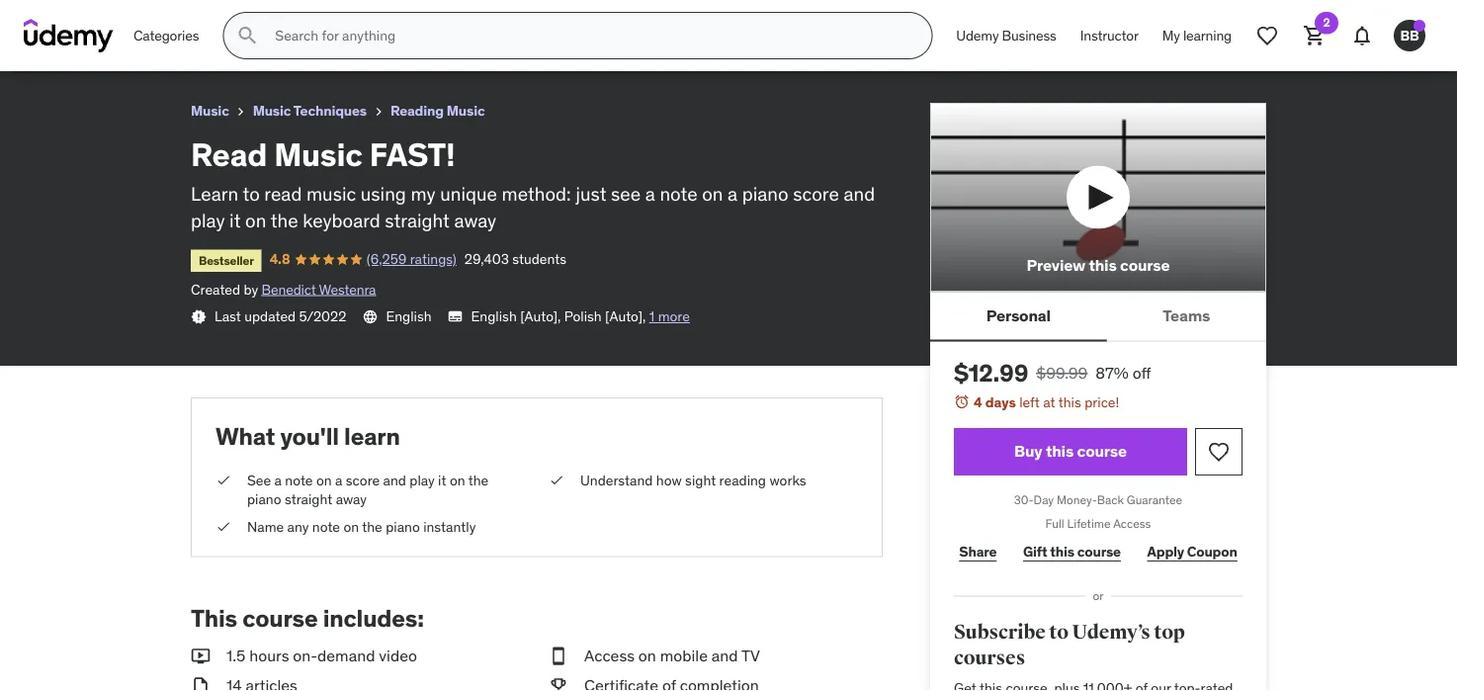 Task type: describe. For each thing, give the bounding box(es) containing it.
courses
[[954, 646, 1025, 670]]

share button
[[954, 532, 1002, 572]]

this right at
[[1059, 393, 1081, 411]]

bb link
[[1386, 12, 1434, 59]]

read music fast! learn to read music using my unique method: just see a note on a piano score and play it on the keyboard straight away
[[191, 134, 875, 232]]

1.5
[[226, 645, 246, 666]]

music techniques
[[253, 102, 367, 120]]

Search for anything text field
[[271, 19, 908, 52]]

method:
[[502, 182, 571, 206]]

on down read
[[245, 208, 266, 232]]

fast! for read music fast! learn to read music using my unique method: just see a note on a piano score and play it on the keyboard straight away
[[370, 134, 455, 174]]

music up learn on the top left
[[191, 102, 229, 120]]

just
[[576, 182, 607, 206]]

the inside read music fast! learn to read music using my unique method: just see a note on a piano score and play it on the keyboard straight away
[[271, 208, 298, 232]]

2
[[1323, 15, 1330, 30]]

reading
[[719, 471, 766, 489]]

it inside read music fast! learn to read music using my unique method: just see a note on a piano score and play it on the keyboard straight away
[[230, 208, 241, 232]]

off
[[1133, 363, 1151, 383]]

and inside read music fast! learn to read music using my unique method: just see a note on a piano score and play it on the keyboard straight away
[[844, 182, 875, 206]]

english for english
[[386, 307, 432, 325]]

1 horizontal spatial and
[[712, 645, 738, 666]]

westenra
[[319, 280, 376, 298]]

personal button
[[930, 292, 1107, 339]]

note inside read music fast! learn to read music using my unique method: just see a note on a piano score and play it on the keyboard straight away
[[660, 182, 698, 206]]

,
[[643, 307, 646, 325]]

unique
[[440, 182, 497, 206]]

piano inside 'see a note on a score and play it on the piano straight away'
[[247, 490, 281, 508]]

my
[[1163, 26, 1180, 44]]

techniques
[[293, 102, 367, 120]]

top
[[1154, 621, 1185, 645]]

back
[[1097, 492, 1124, 507]]

reading music
[[390, 102, 485, 120]]

1 vertical spatial 4.8
[[270, 250, 290, 268]]

[auto]
[[605, 307, 643, 325]]

understand how sight reading works
[[580, 471, 806, 489]]

teams
[[1163, 305, 1210, 325]]

how
[[656, 471, 682, 489]]

udemy business
[[956, 26, 1057, 44]]

on up instantly
[[450, 471, 465, 489]]

0 horizontal spatial 4.8
[[95, 35, 115, 52]]

score inside 'see a note on a score and play it on the piano straight away'
[[346, 471, 380, 489]]

and inside 'see a note on a score and play it on the piano straight away'
[[383, 471, 406, 489]]

this for preview
[[1089, 255, 1117, 275]]

learn
[[191, 182, 239, 206]]

apply coupon
[[1147, 543, 1238, 561]]

note for name any note on the piano instantly
[[312, 518, 340, 535]]

share
[[959, 543, 997, 561]]

my learning
[[1163, 26, 1232, 44]]

categories
[[133, 26, 199, 44]]

read
[[264, 182, 302, 206]]

english for english [auto], polish [auto] , 1 more
[[471, 307, 517, 325]]

price!
[[1085, 393, 1120, 411]]

2 small image from the top
[[549, 675, 569, 691]]

my
[[411, 182, 436, 206]]

my learning link
[[1151, 12, 1244, 59]]

tv
[[741, 645, 760, 666]]

teams button
[[1107, 292, 1267, 339]]

name any note on the piano instantly
[[247, 518, 476, 535]]

updated
[[244, 307, 296, 325]]

categories button
[[122, 12, 211, 59]]

learn
[[344, 421, 400, 451]]

1 vertical spatial 29,403
[[465, 250, 509, 268]]

full
[[1046, 516, 1065, 532]]

see a note on a score and play it on the piano straight away
[[247, 471, 489, 508]]

0 horizontal spatial (6,259 ratings)
[[138, 35, 228, 52]]

xsmall image for last
[[191, 309, 207, 325]]

1 small image from the top
[[191, 645, 211, 667]]

0 vertical spatial 29,403 students
[[236, 35, 338, 52]]

by
[[244, 280, 258, 298]]

udemy image
[[24, 19, 114, 52]]

this for gift
[[1050, 543, 1075, 561]]

course up the "hours"
[[242, 604, 318, 633]]

notifications image
[[1351, 24, 1374, 47]]

money-
[[1057, 492, 1097, 507]]

coupon
[[1187, 543, 1238, 561]]

away inside read music fast! learn to read music using my unique method: just see a note on a piano score and play it on the keyboard straight away
[[454, 208, 497, 232]]

1 vertical spatial (6,259
[[367, 250, 407, 268]]

what
[[216, 421, 275, 451]]

0 vertical spatial xsmall image
[[371, 104, 387, 120]]

subscribe
[[954, 621, 1046, 645]]

note for see a note on a score and play it on the piano straight away
[[285, 471, 313, 489]]

1 vertical spatial bestseller
[[199, 253, 254, 268]]

1 horizontal spatial (6,259 ratings)
[[367, 250, 457, 268]]

$12.99 $99.99 87% off
[[954, 358, 1151, 388]]

0 horizontal spatial access
[[584, 645, 635, 666]]

alarm image
[[954, 394, 970, 410]]

fast! for read music fast!
[[106, 8, 150, 29]]

business
[[1002, 26, 1057, 44]]

wishlist image
[[1207, 440, 1231, 464]]

preview
[[1027, 255, 1086, 275]]

2 vertical spatial the
[[362, 518, 382, 535]]

piano inside read music fast! learn to read music using my unique method: just see a note on a piano score and play it on the keyboard straight away
[[742, 182, 789, 206]]

4
[[974, 393, 982, 411]]

closed captions image
[[447, 309, 463, 324]]

1 small image from the top
[[549, 645, 569, 667]]

video
[[379, 645, 417, 666]]

this course includes:
[[191, 604, 424, 633]]

buy this course
[[1014, 441, 1127, 461]]

works
[[770, 471, 806, 489]]

tab list containing personal
[[930, 292, 1267, 341]]

created
[[191, 280, 240, 298]]

1
[[649, 307, 655, 325]]

access on mobile and tv
[[584, 645, 760, 666]]

shopping cart with 2 items image
[[1303, 24, 1327, 47]]

wishlist image
[[1256, 24, 1279, 47]]

4 days left at this price!
[[974, 393, 1120, 411]]

0 horizontal spatial (6,259
[[138, 35, 178, 52]]

read for read music fast! learn to read music using my unique method: just see a note on a piano score and play it on the keyboard straight away
[[191, 134, 267, 174]]

demand
[[317, 645, 375, 666]]

to inside read music fast! learn to read music using my unique method: just see a note on a piano score and play it on the keyboard straight away
[[243, 182, 260, 206]]

music techniques link
[[253, 99, 367, 123]]

1 horizontal spatial 29,403 students
[[465, 250, 567, 268]]

more
[[658, 307, 690, 325]]

30-day money-back guarantee full lifetime access
[[1014, 492, 1183, 532]]

benedict
[[262, 280, 316, 298]]

or
[[1093, 588, 1104, 604]]

to inside subscribe to udemy's top courses
[[1049, 621, 1069, 645]]

away inside 'see a note on a score and play it on the piano straight away'
[[336, 490, 367, 508]]

on left mobile
[[639, 645, 656, 666]]

music for read music fast! learn to read music using my unique method: just see a note on a piano score and play it on the keyboard straight away
[[274, 134, 363, 174]]

2 small image from the top
[[191, 675, 211, 691]]

you have alerts image
[[1414, 20, 1426, 32]]

instructor
[[1080, 26, 1139, 44]]

[auto], polish
[[520, 307, 602, 325]]

0 horizontal spatial 29,403
[[236, 35, 281, 52]]



Task type: vqa. For each thing, say whether or not it's contained in the screenshot.
the to the middle
yes



Task type: locate. For each thing, give the bounding box(es) containing it.
the down 'see a note on a score and play it on the piano straight away'
[[362, 518, 382, 535]]

the
[[271, 208, 298, 232], [468, 471, 489, 489], [362, 518, 382, 535]]

fast! inside read music fast! learn to read music using my unique method: just see a note on a piano score and play it on the keyboard straight away
[[370, 134, 455, 174]]

straight inside read music fast! learn to read music using my unique method: just see a note on a piano score and play it on the keyboard straight away
[[385, 208, 450, 232]]

0 vertical spatial 29,403
[[236, 35, 281, 52]]

at
[[1043, 393, 1056, 411]]

0 horizontal spatial piano
[[247, 490, 281, 508]]

1 vertical spatial access
[[584, 645, 635, 666]]

0 vertical spatial access
[[1113, 516, 1151, 532]]

1 horizontal spatial it
[[438, 471, 446, 489]]

learning
[[1183, 26, 1232, 44]]

0 horizontal spatial english
[[386, 307, 432, 325]]

this
[[191, 604, 237, 633]]

xsmall image left understand
[[549, 470, 565, 490]]

students right submit search "image"
[[284, 35, 338, 52]]

29,403 down unique
[[465, 250, 509, 268]]

course for buy this course
[[1077, 441, 1127, 461]]

0 vertical spatial (6,259
[[138, 35, 178, 52]]

29,403 up music techniques
[[236, 35, 281, 52]]

this right "gift"
[[1050, 543, 1075, 561]]

4.8 up created by benedict westenra
[[270, 250, 290, 268]]

score
[[793, 182, 839, 206], [346, 471, 380, 489]]

29,403 students down method:
[[465, 250, 567, 268]]

0 horizontal spatial straight
[[285, 490, 332, 508]]

0 horizontal spatial to
[[243, 182, 260, 206]]

1 horizontal spatial bestseller
[[199, 253, 254, 268]]

1 vertical spatial to
[[1049, 621, 1069, 645]]

1 horizontal spatial 4.8
[[270, 250, 290, 268]]

0 vertical spatial ratings)
[[182, 35, 228, 52]]

bestseller down read music fast!
[[24, 37, 79, 52]]

1 vertical spatial and
[[383, 471, 406, 489]]

music up music
[[274, 134, 363, 174]]

course up back
[[1077, 441, 1127, 461]]

xsmall image left reading
[[371, 104, 387, 120]]

it up instantly
[[438, 471, 446, 489]]

name
[[247, 518, 284, 535]]

1 horizontal spatial the
[[362, 518, 382, 535]]

1 vertical spatial play
[[410, 471, 435, 489]]

bestseller up created
[[199, 253, 254, 268]]

left
[[1020, 393, 1040, 411]]

xsmall image for understand
[[549, 470, 565, 490]]

(6,259
[[138, 35, 178, 52], [367, 250, 407, 268]]

benedict westenra link
[[262, 280, 376, 298]]

and
[[844, 182, 875, 206], [383, 471, 406, 489], [712, 645, 738, 666]]

it inside 'see a note on a score and play it on the piano straight away'
[[438, 471, 446, 489]]

small image down 'this'
[[191, 675, 211, 691]]

1 vertical spatial ratings)
[[410, 250, 457, 268]]

30-
[[1014, 492, 1034, 507]]

music link
[[191, 99, 229, 123]]

2 vertical spatial note
[[312, 518, 340, 535]]

to left read
[[243, 182, 260, 206]]

29,403 students
[[236, 35, 338, 52], [465, 250, 567, 268]]

submit search image
[[236, 24, 259, 47]]

any
[[287, 518, 309, 535]]

1 vertical spatial piano
[[247, 490, 281, 508]]

5/2022
[[299, 307, 346, 325]]

0 horizontal spatial the
[[271, 208, 298, 232]]

0 horizontal spatial bestseller
[[24, 37, 79, 52]]

straight up any
[[285, 490, 332, 508]]

1 vertical spatial xsmall image
[[191, 309, 207, 325]]

1 horizontal spatial (6,259
[[367, 250, 407, 268]]

note inside 'see a note on a score and play it on the piano straight away'
[[285, 471, 313, 489]]

2 horizontal spatial and
[[844, 182, 875, 206]]

straight down my
[[385, 208, 450, 232]]

87%
[[1096, 363, 1129, 383]]

0 vertical spatial 4.8
[[95, 35, 115, 52]]

0 vertical spatial small image
[[549, 645, 569, 667]]

1 english from the left
[[386, 307, 432, 325]]

buy
[[1014, 441, 1043, 461]]

away
[[454, 208, 497, 232], [336, 490, 367, 508]]

music right reading
[[447, 102, 485, 120]]

4.8
[[95, 35, 115, 52], [270, 250, 290, 268]]

small image left 1.5
[[191, 645, 211, 667]]

1 vertical spatial small image
[[549, 675, 569, 691]]

music for reading music
[[447, 102, 485, 120]]

mobile
[[660, 645, 708, 666]]

students up [auto], polish
[[512, 250, 567, 268]]

1 vertical spatial away
[[336, 490, 367, 508]]

1 more button
[[649, 307, 690, 326]]

access down back
[[1113, 516, 1151, 532]]

2 horizontal spatial xsmall image
[[549, 470, 565, 490]]

keyboard
[[303, 208, 380, 232]]

1 horizontal spatial away
[[454, 208, 497, 232]]

xsmall image right music link
[[233, 104, 249, 120]]

0 horizontal spatial xsmall image
[[191, 309, 207, 325]]

0 horizontal spatial ratings)
[[182, 35, 228, 52]]

see
[[611, 182, 641, 206]]

1 horizontal spatial fast!
[[370, 134, 455, 174]]

english [auto], polish [auto] , 1 more
[[471, 307, 690, 325]]

0 horizontal spatial 29,403 students
[[236, 35, 338, 52]]

straight
[[385, 208, 450, 232], [285, 490, 332, 508]]

you'll
[[280, 421, 339, 451]]

1 horizontal spatial piano
[[386, 518, 420, 535]]

it
[[230, 208, 241, 232], [438, 471, 446, 489]]

0 horizontal spatial read
[[16, 8, 54, 29]]

1 horizontal spatial to
[[1049, 621, 1069, 645]]

course for gift this course
[[1078, 543, 1121, 561]]

udemy
[[956, 26, 999, 44]]

1 vertical spatial it
[[438, 471, 446, 489]]

0 vertical spatial bestseller
[[24, 37, 79, 52]]

subscribe to udemy's top courses
[[954, 621, 1185, 670]]

last
[[215, 307, 241, 325]]

music left categories
[[58, 8, 103, 29]]

0 vertical spatial away
[[454, 208, 497, 232]]

on-
[[293, 645, 317, 666]]

course for preview this course
[[1120, 255, 1170, 275]]

1 horizontal spatial xsmall image
[[233, 104, 249, 120]]

using
[[361, 182, 406, 206]]

2 link
[[1291, 12, 1339, 59]]

xsmall image for name
[[216, 517, 231, 536]]

2 english from the left
[[471, 307, 517, 325]]

read inside read music fast! learn to read music using my unique method: just see a note on a piano score and play it on the keyboard straight away
[[191, 134, 267, 174]]

students
[[284, 35, 338, 52], [512, 250, 567, 268]]

access inside 30-day money-back guarantee full lifetime access
[[1113, 516, 1151, 532]]

gift this course link
[[1018, 532, 1126, 572]]

1 vertical spatial note
[[285, 471, 313, 489]]

the inside 'see a note on a score and play it on the piano straight away'
[[468, 471, 489, 489]]

play down learn on the top left
[[191, 208, 225, 232]]

1 vertical spatial read
[[191, 134, 267, 174]]

udemy business link
[[945, 12, 1069, 59]]

this for buy
[[1046, 441, 1074, 461]]

buy this course button
[[954, 428, 1187, 475]]

0 horizontal spatial students
[[284, 35, 338, 52]]

1 horizontal spatial access
[[1113, 516, 1151, 532]]

course language image
[[362, 309, 378, 325]]

see
[[247, 471, 271, 489]]

includes:
[[323, 604, 424, 633]]

4.8 down read music fast!
[[95, 35, 115, 52]]

0 horizontal spatial score
[[346, 471, 380, 489]]

sight
[[685, 471, 716, 489]]

0 vertical spatial note
[[660, 182, 698, 206]]

1 vertical spatial fast!
[[370, 134, 455, 174]]

(6,259 up westenra
[[367, 250, 407, 268]]

preview this course button
[[930, 103, 1267, 292]]

last updated 5/2022
[[215, 307, 346, 325]]

0 horizontal spatial away
[[336, 490, 367, 508]]

1 horizontal spatial english
[[471, 307, 517, 325]]

small image
[[549, 645, 569, 667], [549, 675, 569, 691]]

xsmall image
[[233, 104, 249, 120], [191, 309, 207, 325], [549, 470, 565, 490]]

(6,259 down read music fast!
[[138, 35, 178, 52]]

(6,259 ratings) left submit search "image"
[[138, 35, 228, 52]]

xsmall image left see
[[216, 470, 231, 490]]

0 vertical spatial score
[[793, 182, 839, 206]]

1 vertical spatial (6,259 ratings)
[[367, 250, 457, 268]]

0 vertical spatial to
[[243, 182, 260, 206]]

0 vertical spatial the
[[271, 208, 298, 232]]

instructor link
[[1069, 12, 1151, 59]]

piano
[[742, 182, 789, 206], [247, 490, 281, 508], [386, 518, 420, 535]]

music left the techniques
[[253, 102, 291, 120]]

play inside read music fast! learn to read music using my unique method: just see a note on a piano score and play it on the keyboard straight away
[[191, 208, 225, 232]]

0 vertical spatial and
[[844, 182, 875, 206]]

away up name any note on the piano instantly
[[336, 490, 367, 508]]

1 horizontal spatial play
[[410, 471, 435, 489]]

bb
[[1400, 26, 1419, 44]]

score inside read music fast! learn to read music using my unique method: just see a note on a piano score and play it on the keyboard straight away
[[793, 182, 839, 206]]

apply
[[1147, 543, 1184, 561]]

2 vertical spatial and
[[712, 645, 738, 666]]

0 horizontal spatial it
[[230, 208, 241, 232]]

1 vertical spatial xsmall image
[[216, 470, 231, 490]]

english right 'closed captions' image
[[471, 307, 517, 325]]

0 horizontal spatial fast!
[[106, 8, 150, 29]]

away down unique
[[454, 208, 497, 232]]

to left udemy's
[[1049, 621, 1069, 645]]

$99.99
[[1036, 363, 1088, 383]]

0 vertical spatial small image
[[191, 645, 211, 667]]

2 horizontal spatial piano
[[742, 182, 789, 206]]

0 vertical spatial read
[[16, 8, 54, 29]]

2 vertical spatial xsmall image
[[549, 470, 565, 490]]

0 vertical spatial it
[[230, 208, 241, 232]]

reading music link
[[390, 99, 485, 123]]

course up teams
[[1120, 255, 1170, 275]]

xsmall image for see
[[216, 470, 231, 490]]

1 vertical spatial students
[[512, 250, 567, 268]]

access left mobile
[[584, 645, 635, 666]]

1 vertical spatial straight
[[285, 490, 332, 508]]

ratings) up 'closed captions' image
[[410, 250, 457, 268]]

tab list
[[930, 292, 1267, 341]]

read for read music fast!
[[16, 8, 54, 29]]

29,403 students up music techniques
[[236, 35, 338, 52]]

0 vertical spatial xsmall image
[[233, 104, 249, 120]]

it down learn on the top left
[[230, 208, 241, 232]]

read
[[16, 8, 54, 29], [191, 134, 267, 174]]

0 vertical spatial fast!
[[106, 8, 150, 29]]

music
[[306, 182, 356, 206]]

play inside 'see a note on a score and play it on the piano straight away'
[[410, 471, 435, 489]]

on down 'see a note on a score and play it on the piano straight away'
[[343, 518, 359, 535]]

this right buy
[[1046, 441, 1074, 461]]

straight inside 'see a note on a score and play it on the piano straight away'
[[285, 490, 332, 508]]

read music fast!
[[16, 8, 150, 29]]

2 horizontal spatial the
[[468, 471, 489, 489]]

2 vertical spatial xsmall image
[[216, 517, 231, 536]]

xsmall image left last
[[191, 309, 207, 325]]

music inside 'link'
[[253, 102, 291, 120]]

$12.99
[[954, 358, 1029, 388]]

1 vertical spatial the
[[468, 471, 489, 489]]

the down read
[[271, 208, 298, 232]]

fast!
[[106, 8, 150, 29], [370, 134, 455, 174]]

xsmall image left name
[[216, 517, 231, 536]]

what you'll learn
[[216, 421, 400, 451]]

1 horizontal spatial score
[[793, 182, 839, 206]]

to
[[243, 182, 260, 206], [1049, 621, 1069, 645]]

days
[[985, 393, 1016, 411]]

on right see
[[702, 182, 723, 206]]

2 vertical spatial piano
[[386, 518, 420, 535]]

music for read music fast!
[[58, 8, 103, 29]]

1 horizontal spatial students
[[512, 250, 567, 268]]

1 horizontal spatial 29,403
[[465, 250, 509, 268]]

0 vertical spatial students
[[284, 35, 338, 52]]

(6,259 ratings) down my
[[367, 250, 457, 268]]

created by benedict westenra
[[191, 280, 376, 298]]

play up instantly
[[410, 471, 435, 489]]

gift
[[1023, 543, 1047, 561]]

ratings) left submit search "image"
[[182, 35, 228, 52]]

english
[[386, 307, 432, 325], [471, 307, 517, 325]]

on down you'll
[[316, 471, 332, 489]]

0 horizontal spatial play
[[191, 208, 225, 232]]

1 vertical spatial small image
[[191, 675, 211, 691]]

0 vertical spatial straight
[[385, 208, 450, 232]]

the up instantly
[[468, 471, 489, 489]]

english right course language image
[[386, 307, 432, 325]]

1 horizontal spatial straight
[[385, 208, 450, 232]]

1 vertical spatial 29,403 students
[[465, 250, 567, 268]]

a
[[645, 182, 655, 206], [728, 182, 738, 206], [274, 471, 282, 489], [335, 471, 342, 489]]

music
[[58, 8, 103, 29], [191, 102, 229, 120], [253, 102, 291, 120], [447, 102, 485, 120], [274, 134, 363, 174]]

0 vertical spatial (6,259 ratings)
[[138, 35, 228, 52]]

course down lifetime
[[1078, 543, 1121, 561]]

0 vertical spatial piano
[[742, 182, 789, 206]]

small image
[[191, 645, 211, 667], [191, 675, 211, 691]]

1 horizontal spatial ratings)
[[410, 250, 457, 268]]

music inside read music fast! learn to read music using my unique method: just see a note on a piano score and play it on the keyboard straight away
[[274, 134, 363, 174]]

reading
[[390, 102, 444, 120]]

preview this course
[[1027, 255, 1170, 275]]

xsmall image
[[371, 104, 387, 120], [216, 470, 231, 490], [216, 517, 231, 536]]

0 vertical spatial play
[[191, 208, 225, 232]]

this right preview at the right top of page
[[1089, 255, 1117, 275]]



